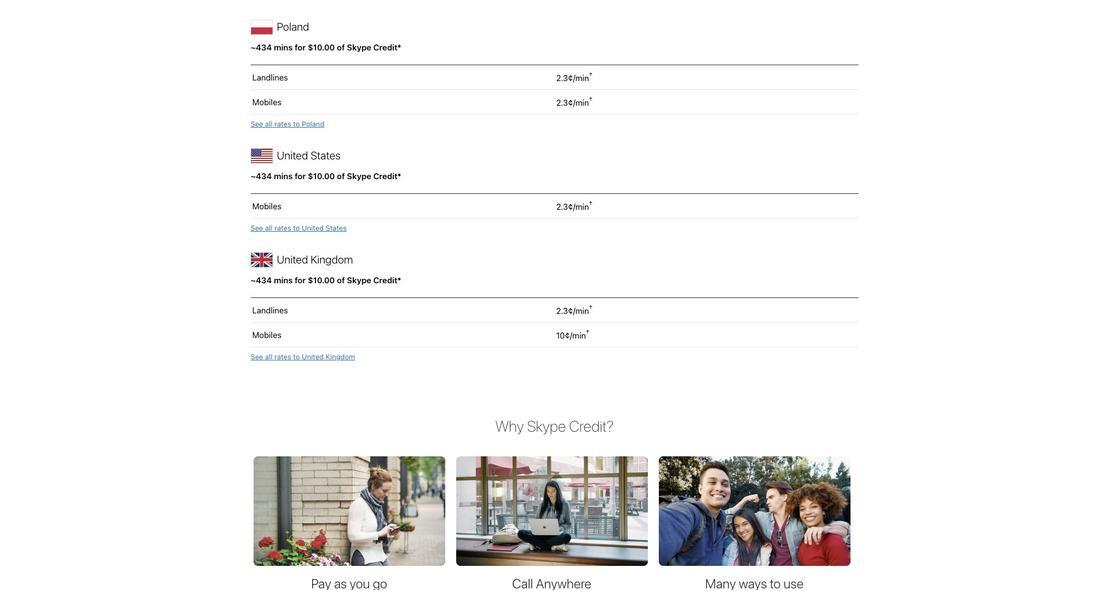 Task type: locate. For each thing, give the bounding box(es) containing it.
rates for states
[[275, 224, 291, 232]]

0 vertical spatial ~434
[[251, 42, 272, 52]]

0 vertical spatial all
[[265, 120, 273, 128]]

1 vertical spatial mobiles
[[252, 201, 282, 211]]

2.3¢/min
[[556, 73, 589, 83], [556, 98, 589, 108], [556, 202, 589, 212], [556, 306, 589, 316]]

mobiles up see all rates to united states button
[[252, 201, 282, 211]]

3 to from the top
[[293, 352, 300, 361]]

1 vertical spatial credit*
[[374, 171, 401, 181]]

0 vertical spatial see
[[251, 120, 263, 128]]

poland up "united states"
[[302, 120, 325, 128]]

2 credit* from the top
[[374, 171, 401, 181]]

mobiles up see all rates to united kingdom
[[252, 330, 282, 340]]

states
[[311, 149, 341, 162], [326, 224, 347, 232]]

$10.00 for united states
[[308, 171, 335, 181]]

all
[[265, 120, 273, 128], [265, 224, 273, 232], [265, 352, 273, 361]]

0 vertical spatial for
[[295, 42, 306, 52]]

united states
[[277, 149, 341, 162]]

mins for poland
[[274, 42, 293, 52]]

3 ~434 mins for $10.00 of skype credit* from the top
[[251, 275, 401, 285]]

2 vertical spatial for
[[295, 275, 306, 285]]

states down see all rates to poland
[[311, 149, 341, 162]]

for for united kingdom
[[295, 275, 306, 285]]

mobiles up see all rates to poland button
[[252, 97, 282, 107]]

1 vertical spatial ~434
[[251, 171, 272, 181]]

see all rates to united states button
[[251, 224, 347, 232]]

see for states
[[251, 224, 263, 232]]

0 vertical spatial poland
[[277, 21, 309, 33]]

all for states
[[265, 224, 273, 232]]

of
[[337, 42, 345, 52], [337, 171, 345, 181], [337, 275, 345, 285]]

$10.00
[[308, 42, 335, 52], [308, 171, 335, 181], [308, 275, 335, 285]]

0 vertical spatial ~434 mins for $10.00 of skype credit*
[[251, 42, 401, 52]]

2 all from the top
[[265, 224, 273, 232]]

united kingdom
[[277, 253, 353, 266]]

1 credit* from the top
[[374, 42, 401, 52]]

credit*
[[374, 42, 401, 52], [374, 171, 401, 181], [374, 275, 401, 285]]

1 vertical spatial poland
[[302, 120, 325, 128]]

1 vertical spatial of
[[337, 171, 345, 181]]

3 mins from the top
[[274, 275, 293, 285]]

1 all from the top
[[265, 120, 273, 128]]

1 vertical spatial states
[[326, 224, 347, 232]]

0 vertical spatial rates
[[275, 120, 291, 128]]

1 vertical spatial mins
[[274, 171, 293, 181]]

~434 down united kingdom image
[[251, 275, 272, 285]]

0 vertical spatial credit*
[[374, 42, 401, 52]]

2 vertical spatial mobiles
[[252, 330, 282, 340]]

~434
[[251, 42, 272, 52], [251, 171, 272, 181], [251, 275, 272, 285]]

kingdom
[[311, 253, 353, 266], [326, 352, 355, 361]]

to for states
[[293, 224, 300, 232]]

2 vertical spatial mins
[[274, 275, 293, 285]]

for for poland
[[295, 42, 306, 52]]

see for kingdom
[[251, 352, 263, 361]]

1 mobiles from the top
[[252, 97, 282, 107]]

2 ~434 from the top
[[251, 171, 272, 181]]

1 ~434 from the top
[[251, 42, 272, 52]]

3 $10.00 from the top
[[308, 275, 335, 285]]

1 vertical spatial for
[[295, 171, 306, 181]]

2 to from the top
[[293, 224, 300, 232]]

1 landlines from the top
[[252, 73, 288, 82]]

landlines for poland
[[252, 73, 288, 82]]

landlines down united kingdom image
[[252, 305, 288, 315]]

~434 for poland
[[251, 42, 272, 52]]

3 credit* from the top
[[374, 275, 401, 285]]

1 mins from the top
[[274, 42, 293, 52]]

1 ~434 mins for $10.00 of skype credit* from the top
[[251, 42, 401, 52]]

states up united kingdom
[[326, 224, 347, 232]]

rates for kingdom
[[275, 352, 291, 361]]

rates
[[275, 120, 291, 128], [275, 224, 291, 232], [275, 352, 291, 361]]

3 see from the top
[[251, 352, 263, 361]]

~434 mins for $10.00 of skype credit* for united states
[[251, 171, 401, 181]]

$10.00 for united kingdom
[[308, 275, 335, 285]]

3 rates from the top
[[275, 352, 291, 361]]

2 vertical spatial $10.00
[[308, 275, 335, 285]]

credit* for united states
[[374, 171, 401, 181]]

1 vertical spatial landlines
[[252, 305, 288, 315]]

poland
[[277, 21, 309, 33], [302, 120, 325, 128]]

~434 mins for $10.00 of skype credit*
[[251, 42, 401, 52], [251, 171, 401, 181], [251, 275, 401, 285]]

$10.00 for poland
[[308, 42, 335, 52]]

to
[[293, 120, 300, 128], [293, 224, 300, 232], [293, 352, 300, 361]]

1 $10.00 from the top
[[308, 42, 335, 52]]

3 of from the top
[[337, 275, 345, 285]]

poland right the 'poland' icon
[[277, 21, 309, 33]]

2 vertical spatial ~434
[[251, 275, 272, 285]]

for for united states
[[295, 171, 306, 181]]

2 vertical spatial see
[[251, 352, 263, 361]]

2 mobiles from the top
[[252, 201, 282, 211]]

0 vertical spatial $10.00
[[308, 42, 335, 52]]

~434 mins for $10.00 of skype credit* for united kingdom
[[251, 275, 401, 285]]

~434 down united states "image"
[[251, 171, 272, 181]]

united
[[277, 149, 308, 162], [302, 224, 324, 232], [277, 253, 308, 266], [302, 352, 324, 361]]

2 of from the top
[[337, 171, 345, 181]]

2 for from the top
[[295, 171, 306, 181]]

1 for from the top
[[295, 42, 306, 52]]

2 rates from the top
[[275, 224, 291, 232]]

2 vertical spatial credit*
[[374, 275, 401, 285]]

for
[[295, 42, 306, 52], [295, 171, 306, 181], [295, 275, 306, 285]]

skype for united kingdom
[[347, 275, 371, 285]]

3 all from the top
[[265, 352, 273, 361]]

1 see from the top
[[251, 120, 263, 128]]

3 for from the top
[[295, 275, 306, 285]]

2 vertical spatial rates
[[275, 352, 291, 361]]

1 vertical spatial rates
[[275, 224, 291, 232]]

0 vertical spatial of
[[337, 42, 345, 52]]

2 see from the top
[[251, 224, 263, 232]]

landlines
[[252, 73, 288, 82], [252, 305, 288, 315]]

mins for united kingdom
[[274, 275, 293, 285]]

see
[[251, 120, 263, 128], [251, 224, 263, 232], [251, 352, 263, 361]]

2 2.3¢/min † from the top
[[556, 96, 593, 108]]

see all rates to poland button
[[251, 120, 325, 128]]

why
[[495, 417, 524, 435]]

1 2.3¢/min from the top
[[556, 73, 589, 83]]

1 2.3¢/min † from the top
[[556, 71, 593, 83]]

4 2.3¢/min from the top
[[556, 306, 589, 316]]

to for kingdom
[[293, 352, 300, 361]]

landlines up see all rates to poland button
[[252, 73, 288, 82]]

2 landlines from the top
[[252, 305, 288, 315]]

~434 down the 'poland' icon
[[251, 42, 272, 52]]

0 vertical spatial mins
[[274, 42, 293, 52]]

2 vertical spatial ~434 mins for $10.00 of skype credit*
[[251, 275, 401, 285]]

of for poland
[[337, 42, 345, 52]]

mins
[[274, 42, 293, 52], [274, 171, 293, 181], [274, 275, 293, 285]]

1 vertical spatial $10.00
[[308, 171, 335, 181]]

mins for united states
[[274, 171, 293, 181]]

0 vertical spatial mobiles
[[252, 97, 282, 107]]

skype for united states
[[347, 171, 371, 181]]

0 vertical spatial landlines
[[252, 73, 288, 82]]

3 mobiles from the top
[[252, 330, 282, 340]]

1 of from the top
[[337, 42, 345, 52]]

1 vertical spatial to
[[293, 224, 300, 232]]

2.3¢/min †
[[556, 71, 593, 83], [556, 96, 593, 108], [556, 200, 593, 212], [556, 304, 593, 316]]

0 vertical spatial to
[[293, 120, 300, 128]]

2 vertical spatial to
[[293, 352, 300, 361]]

2 $10.00 from the top
[[308, 171, 335, 181]]

2 vertical spatial of
[[337, 275, 345, 285]]

see all rates to united states
[[251, 224, 347, 232]]

poland image
[[251, 17, 273, 38]]

of for united kingdom
[[337, 275, 345, 285]]

1 vertical spatial all
[[265, 224, 273, 232]]

2 mins from the top
[[274, 171, 293, 181]]

1 vertical spatial see
[[251, 224, 263, 232]]

1 vertical spatial ~434 mins for $10.00 of skype credit*
[[251, 171, 401, 181]]

1 rates from the top
[[275, 120, 291, 128]]

0 vertical spatial kingdom
[[311, 253, 353, 266]]

~434 mins for $10.00 of skype credit* for poland
[[251, 42, 401, 52]]

skype
[[347, 42, 371, 52], [347, 171, 371, 181], [347, 275, 371, 285], [527, 417, 566, 435]]

†
[[589, 71, 593, 80], [589, 96, 593, 104], [589, 200, 593, 208], [589, 304, 593, 312], [586, 329, 590, 337]]

~434 for united states
[[251, 171, 272, 181]]

2 vertical spatial all
[[265, 352, 273, 361]]

mobiles
[[252, 97, 282, 107], [252, 201, 282, 211], [252, 330, 282, 340]]

4 2.3¢/min † from the top
[[556, 304, 593, 316]]

why skype credit?
[[495, 417, 614, 435]]

credit?
[[570, 417, 614, 435]]

2 ~434 mins for $10.00 of skype credit* from the top
[[251, 171, 401, 181]]

3 ~434 from the top
[[251, 275, 272, 285]]



Task type: vqa. For each thing, say whether or not it's contained in the screenshot.
Kingdom's to
yes



Task type: describe. For each thing, give the bounding box(es) containing it.
credit* for poland
[[374, 42, 401, 52]]

0 vertical spatial states
[[311, 149, 341, 162]]

3 2.3¢/min from the top
[[556, 202, 589, 212]]

see all rates to poland
[[251, 120, 325, 128]]

2 2.3¢/min from the top
[[556, 98, 589, 108]]

10¢/min †
[[556, 329, 590, 340]]

3 2.3¢/min † from the top
[[556, 200, 593, 212]]

see all rates to united kingdom
[[251, 352, 355, 361]]

1 vertical spatial kingdom
[[326, 352, 355, 361]]

landlines for united kingdom
[[252, 305, 288, 315]]

of for united states
[[337, 171, 345, 181]]

mobiles for poland
[[252, 97, 282, 107]]

1 to from the top
[[293, 120, 300, 128]]

mobiles for united kingdom
[[252, 330, 282, 340]]

united states image
[[251, 145, 273, 167]]

10¢/min
[[556, 330, 586, 340]]

united kingdom image
[[251, 249, 273, 271]]

† inside 10¢/min †
[[586, 329, 590, 337]]

skype for poland
[[347, 42, 371, 52]]

credit* for united kingdom
[[374, 275, 401, 285]]

see all rates to united kingdom button
[[251, 352, 355, 361]]

~434 for united kingdom
[[251, 275, 272, 285]]

all for kingdom
[[265, 352, 273, 361]]



